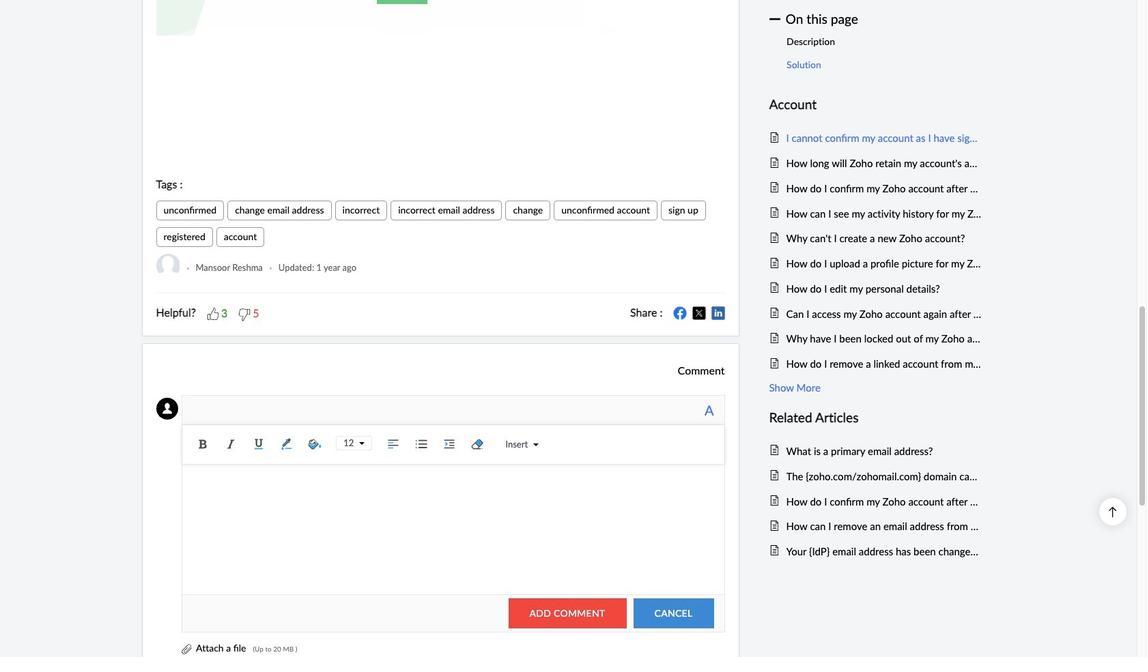 Task type: vqa. For each thing, say whether or not it's contained in the screenshot.
Insert image
no



Task type: describe. For each thing, give the bounding box(es) containing it.
2 heading from the top
[[770, 408, 982, 429]]

twitter image
[[692, 307, 706, 321]]

italic (ctrl+i) image
[[221, 434, 241, 455]]

indent image
[[440, 434, 460, 455]]

clear formatting image
[[468, 434, 488, 455]]

linkedin image
[[712, 307, 725, 321]]

lists image
[[412, 434, 432, 455]]



Task type: locate. For each thing, give the bounding box(es) containing it.
insert options image
[[528, 443, 539, 448]]

1 heading from the top
[[770, 95, 982, 116]]

1 vertical spatial heading
[[770, 408, 982, 429]]

bold (ctrl+b) image
[[193, 434, 213, 455]]

font color image
[[277, 434, 297, 455]]

background color image
[[305, 434, 325, 455]]

a gif showing how to edit the email address that is registered incorrectly. image
[[156, 0, 725, 36]]

0 vertical spatial heading
[[770, 95, 982, 116]]

align image
[[384, 434, 404, 455]]

font size image
[[354, 441, 365, 447]]

heading
[[770, 95, 982, 116], [770, 408, 982, 429]]

underline (ctrl+u) image
[[249, 434, 269, 455]]

facebook image
[[673, 307, 687, 321]]



